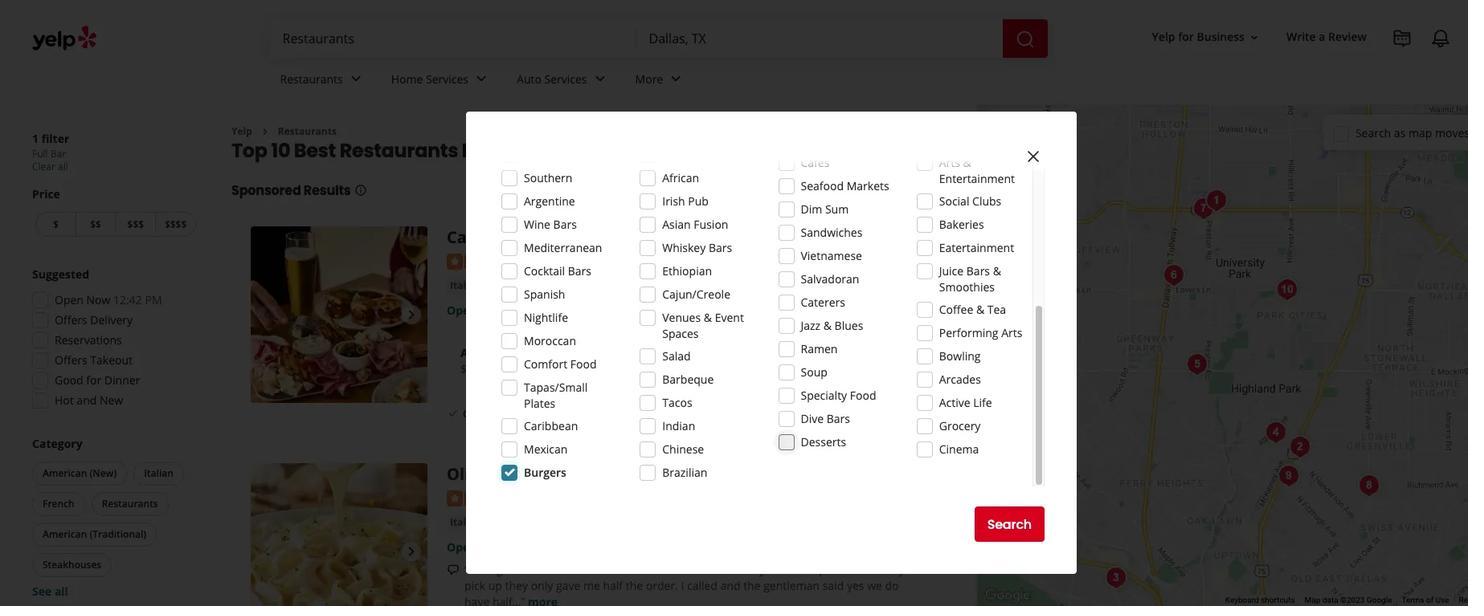 Task type: vqa. For each thing, say whether or not it's contained in the screenshot.
the bottom Previous Image
yes



Task type: describe. For each thing, give the bounding box(es) containing it.
dim sum
[[801, 202, 849, 217]]

price
[[32, 187, 60, 202]]

asian fusion
[[663, 217, 729, 232]]

entertainment
[[940, 171, 1015, 187]]

me
[[584, 579, 600, 594]]

fusion
[[694, 217, 729, 232]]

they
[[505, 579, 528, 594]]

mediterranean
[[524, 240, 603, 256]]

& inside the juice bars & smoothies
[[993, 264, 1002, 279]]

hot and new
[[55, 393, 123, 408]]

2 italian link from the top
[[447, 515, 485, 531]]

italian button for 1st the italian link from the bottom of the page
[[447, 515, 485, 531]]

hudson house image
[[1158, 260, 1190, 292]]

douglas bar and grill image
[[1271, 274, 1304, 306]]

food for comfort food
[[571, 357, 597, 372]]

open until 10:00 pm
[[447, 303, 555, 318]]

clear
[[32, 160, 55, 174]]

yelp link
[[232, 125, 252, 138]]

social
[[940, 194, 970, 209]]

takeout inside 'group'
[[90, 353, 133, 368]]

yelp for business
[[1153, 29, 1245, 45]]

1 $7 from the left
[[461, 362, 474, 377]]

half
[[603, 579, 623, 594]]

services for auto services
[[545, 71, 587, 87]]

good for dinner
[[55, 373, 140, 388]]

business categories element
[[267, 58, 1469, 105]]

soup
[[801, 365, 828, 380]]

juice bars & smoothies
[[940, 264, 1002, 295]]

for inside the "so i again came to olive garden. there service has always been on point. yesterday for pick up they only gave me half the order. i called and the gentleman said yes we do have half…"
[[908, 562, 923, 578]]

open for now
[[55, 293, 84, 308]]

open for until
[[447, 303, 477, 318]]

bars for cocktail bars
[[568, 264, 592, 279]]

have
[[465, 595, 490, 607]]

write
[[1287, 29, 1317, 45]]

bars for whiskey bars
[[709, 240, 733, 256]]

auto services
[[517, 71, 587, 87]]

cajun/creole
[[663, 287, 731, 302]]

for for business
[[1179, 29, 1195, 45]]

mexican
[[524, 442, 568, 457]]

american for american (new)
[[43, 467, 87, 481]]

chinese
[[663, 442, 704, 457]]

24 chevron down v2 image for home services
[[472, 69, 491, 89]]

open up "so
[[447, 540, 477, 555]]

read
[[648, 362, 675, 377]]

4-
[[576, 362, 586, 377]]

map
[[1305, 597, 1321, 605]]

1 italian link from the top
[[447, 278, 485, 294]]

keyboard shortcuts button
[[1226, 596, 1296, 607]]

home
[[391, 71, 423, 87]]

next image for olive garden italian restaurant
[[402, 543, 421, 562]]

italian for first the italian link from the top italian button
[[450, 279, 481, 292]]

spanish
[[524, 287, 566, 302]]

dim
[[801, 202, 823, 217]]

offers for offers takeout
[[55, 353, 87, 368]]

argentine
[[524, 194, 575, 209]]

markets
[[847, 178, 890, 194]]

$$$
[[128, 218, 144, 232]]

more
[[636, 71, 663, 87]]

wine
[[524, 217, 551, 232]]

a
[[1320, 29, 1326, 45]]

user actions element
[[1140, 20, 1469, 119]]

(235
[[559, 253, 582, 268]]

16 speech v2 image
[[447, 565, 460, 578]]

seafood for seafood markets
[[801, 178, 844, 194]]

offers for offers delivery
[[55, 313, 87, 328]]

3.6 star rating image
[[447, 254, 534, 270]]

pick
[[465, 579, 486, 594]]

24 chevron down v2 image for auto services
[[591, 69, 610, 89]]

point.
[[820, 562, 850, 578]]

& for venues & event spaces
[[704, 310, 712, 326]]

10
[[271, 138, 290, 164]]

do
[[886, 579, 899, 594]]

dive bars
[[801, 412, 851, 427]]

italian down mexican
[[556, 464, 608, 486]]

been
[[774, 562, 800, 578]]

16 chevron down v2 image
[[1249, 31, 1261, 44]]

and inside 'group'
[[77, 393, 97, 408]]

specialty food
[[801, 388, 877, 404]]

moves
[[1436, 125, 1469, 140]]

american (new) button
[[32, 462, 127, 486]]

16 info v2 image
[[354, 184, 367, 197]]

again
[[491, 562, 519, 578]]

yelp for yelp 'link' at the left top of page
[[232, 125, 252, 138]]

hide image
[[1353, 470, 1386, 502]]

bars for juice bars & smoothies
[[967, 264, 991, 279]]

juice
[[940, 264, 964, 279]]

vietnamese
[[801, 248, 863, 264]]

sandwiches
[[801, 225, 863, 240]]

order.
[[646, 579, 678, 594]]

only
[[531, 579, 553, 594]]

tea
[[988, 302, 1007, 318]]

performing
[[940, 326, 999, 341]]

$
[[53, 218, 59, 232]]

french
[[43, 498, 74, 511]]

coffee
[[940, 302, 974, 318]]

1 the from the left
[[626, 579, 643, 594]]

services for home services
[[426, 71, 469, 87]]

3.6
[[540, 253, 556, 268]]

grocery
[[940, 419, 981, 434]]

group containing category
[[29, 437, 199, 601]]

yelp for yelp for business
[[1153, 29, 1176, 45]]

steakhouses
[[43, 559, 101, 572]]

all inside "1 filter full bar clear all"
[[58, 160, 68, 174]]

previous image for carrabba's italian grill
[[257, 306, 277, 325]]

pm for open now 12:42 pm
[[145, 293, 162, 308]]

open now 12:42 pm
[[55, 293, 162, 308]]

filter
[[42, 131, 69, 146]]

suggested
[[32, 267, 89, 282]]

arts inside arts & entertainment
[[940, 155, 961, 170]]

whiskey bars
[[663, 240, 733, 256]]

pm for open until 10:00 pm
[[538, 303, 555, 318]]

7pm
[[586, 362, 610, 377]]

said
[[823, 579, 844, 594]]

ramen
[[801, 342, 838, 357]]

event
[[715, 310, 744, 326]]

as
[[1395, 125, 1406, 140]]

olive inside the "so i again came to olive garden. there service has always been on point. yesterday for pick up they only gave me half the order. i called and the gentleman said yes we do have half…"
[[567, 562, 593, 578]]

to
[[553, 562, 564, 578]]

hot
[[55, 393, 74, 408]]

north
[[543, 279, 573, 294]]

2 $7 from the left
[[529, 362, 542, 377]]

0 horizontal spatial olive
[[447, 464, 488, 486]]

1 horizontal spatial i
[[681, 579, 684, 594]]

sports bars
[[663, 147, 723, 162]]

close image
[[1024, 147, 1044, 166]]

service
[[675, 562, 711, 578]]

$$ button
[[75, 212, 115, 237]]

& for coffee & tea
[[977, 302, 985, 318]]

il bracco image
[[1201, 185, 1233, 217]]

keyboard shortcuts
[[1226, 597, 1296, 605]]

24 chevron down v2 image for more
[[667, 69, 686, 89]]

arts & entertainment
[[940, 155, 1015, 187]]

restaurants inside business categories element
[[280, 71, 343, 87]]

all new happy hour! $7 cocktails. $7 bites. 4-7pm daily. read more
[[461, 346, 707, 377]]

search for search as map moves
[[1356, 125, 1392, 140]]

for for dinner
[[86, 373, 102, 388]]

wine bars
[[524, 217, 577, 232]]



Task type: locate. For each thing, give the bounding box(es) containing it.
up
[[489, 579, 502, 594]]

0 vertical spatial i
[[485, 562, 488, 578]]

1 horizontal spatial 24 chevron down v2 image
[[591, 69, 610, 89]]

review
[[1329, 29, 1368, 45]]

garden
[[492, 464, 551, 486]]

1 vertical spatial italian link
[[447, 515, 485, 531]]

1 vertical spatial previous image
[[257, 543, 277, 562]]

has
[[714, 562, 733, 578]]

use
[[1436, 597, 1450, 605]]

1 horizontal spatial for
[[908, 562, 923, 578]]

0 vertical spatial italian button
[[447, 278, 485, 294]]

2 horizontal spatial for
[[1179, 29, 1195, 45]]

1 horizontal spatial the
[[744, 579, 761, 594]]

10:00
[[506, 303, 535, 318]]

next image for carrabba's italian grill
[[402, 306, 421, 325]]

steakhouses button
[[32, 554, 112, 578]]

0 vertical spatial arts
[[940, 155, 961, 170]]

comfort food
[[524, 357, 597, 372]]

2 offers from the top
[[55, 353, 87, 368]]

projects image
[[1393, 29, 1413, 48]]

and inside the "so i again came to olive garden. there service has always been on point. yesterday for pick up they only gave me half the order. i called and the gentleman said yes we do have half…"
[[721, 579, 741, 594]]

called
[[687, 579, 718, 594]]

2 24 chevron down v2 image from the left
[[591, 69, 610, 89]]

restaurants inside "button"
[[102, 498, 158, 511]]

slideshow element
[[251, 227, 428, 404], [251, 464, 428, 607]]

0 vertical spatial group
[[27, 267, 199, 414]]

offers up reservations
[[55, 313, 87, 328]]

italian button up 'restaurants' "button"
[[134, 462, 184, 486]]

& inside the venues & event spaces
[[704, 310, 712, 326]]

0 horizontal spatial i
[[485, 562, 488, 578]]

(new)
[[90, 467, 117, 481]]

1 horizontal spatial $7
[[529, 362, 542, 377]]

italian up 'restaurants' "button"
[[144, 467, 174, 481]]

2 vertical spatial italian button
[[447, 515, 485, 531]]

1 vertical spatial restaurants link
[[278, 125, 337, 138]]

italian inside 'group'
[[144, 467, 174, 481]]

1 vertical spatial all
[[55, 584, 68, 600]]

0 vertical spatial and
[[77, 393, 97, 408]]

barbeque
[[663, 372, 714, 388]]

services right auto
[[545, 71, 587, 87]]

2 next image from the top
[[402, 543, 421, 562]]

search dialog
[[0, 0, 1469, 607]]

map data ©2023 google
[[1305, 597, 1393, 605]]

0 vertical spatial new
[[478, 346, 504, 361]]

i down service
[[681, 579, 684, 594]]

offers up good
[[55, 353, 87, 368]]

rodeo goat image
[[1100, 563, 1132, 595]]

coffee & tea
[[940, 302, 1007, 318]]

1 next image from the top
[[402, 306, 421, 325]]

24 chevron down v2 image inside more link
[[667, 69, 686, 89]]

keyboard
[[1226, 597, 1260, 605]]

tapas/small
[[524, 380, 588, 396]]

italian link down 3.6 star rating image
[[447, 278, 485, 294]]

1 vertical spatial slideshow element
[[251, 464, 428, 607]]

open
[[55, 293, 84, 308], [447, 303, 477, 318], [447, 540, 477, 555]]

outdoor seating
[[463, 407, 539, 421]]

brazilian
[[663, 465, 708, 481]]

pm down spanish
[[538, 303, 555, 318]]

1 vertical spatial next image
[[402, 543, 421, 562]]

italian for italian button for 1st the italian link from the bottom of the page
[[450, 516, 481, 530]]

open down suggested
[[55, 293, 84, 308]]

category
[[32, 437, 83, 452]]

grill
[[593, 227, 627, 249]]

0 horizontal spatial new
[[100, 393, 123, 408]]

reservations
[[55, 333, 122, 348]]

comfort
[[524, 357, 568, 372]]

& left event
[[704, 310, 712, 326]]

seafood inside search dialog
[[801, 178, 844, 194]]

0 horizontal spatial 24 chevron down v2 image
[[472, 69, 491, 89]]

1 vertical spatial american
[[43, 528, 87, 542]]

map region
[[969, 0, 1469, 607]]

italian button down 3.6 star rating image
[[447, 278, 485, 294]]

came
[[522, 562, 550, 578]]

0 vertical spatial all
[[58, 160, 68, 174]]

1 offers from the top
[[55, 313, 87, 328]]

google image
[[982, 586, 1035, 607]]

1 vertical spatial and
[[721, 579, 741, 594]]

0 horizontal spatial seafood
[[494, 279, 533, 292]]

restaurants link up best
[[267, 58, 378, 105]]

for inside 'group'
[[86, 373, 102, 388]]

gave
[[556, 579, 581, 594]]

outdoor
[[463, 407, 503, 421]]

24 chevron down v2 image
[[472, 69, 491, 89], [591, 69, 610, 89]]

restaurant
[[612, 464, 702, 486]]

©2023
[[1341, 597, 1365, 605]]

pm right 12:42
[[145, 293, 162, 308]]

0 horizontal spatial the
[[626, 579, 643, 594]]

24 chevron down v2 image
[[346, 69, 366, 89], [667, 69, 686, 89]]

burgers
[[524, 465, 567, 481]]

arcades
[[940, 372, 982, 388]]

for right 'yesterday'
[[908, 562, 923, 578]]

hungry belly image
[[1273, 461, 1305, 493]]

olive up 3.1 star rating image
[[447, 464, 488, 486]]

0 horizontal spatial for
[[86, 373, 102, 388]]

delivery
[[90, 313, 133, 328]]

arts down tea
[[1002, 326, 1023, 341]]

bars for wine bars
[[554, 217, 577, 232]]

pub
[[688, 194, 709, 209]]

0 horizontal spatial 24 chevron down v2 image
[[346, 69, 366, 89]]

2 services from the left
[[545, 71, 587, 87]]

& inside arts & entertainment
[[964, 155, 972, 170]]

1 horizontal spatial yelp
[[1153, 29, 1176, 45]]

for inside button
[[1179, 29, 1195, 45]]

0 horizontal spatial takeout
[[90, 353, 133, 368]]

24 chevron down v2 image inside the auto services link
[[591, 69, 610, 89]]

garden.
[[596, 562, 638, 578]]

food for specialty food
[[850, 388, 877, 404]]

1 vertical spatial new
[[100, 393, 123, 408]]

and down has
[[721, 579, 741, 594]]

1 slideshow element from the top
[[251, 227, 428, 404]]

$7 down the all
[[461, 362, 474, 377]]

caribbean
[[524, 419, 578, 434]]

1 american from the top
[[43, 467, 87, 481]]

$7 down the happy
[[529, 362, 542, 377]]

& up entertainment on the top of the page
[[964, 155, 972, 170]]

0 vertical spatial seafood
[[801, 178, 844, 194]]

dallas
[[576, 279, 608, 294]]

open left until
[[447, 303, 477, 318]]

0 vertical spatial olive
[[447, 464, 488, 486]]

3.1 star rating image
[[447, 491, 534, 507]]

1 vertical spatial food
[[850, 388, 877, 404]]

search up 'google' 'image'
[[988, 516, 1032, 534]]

seafood up '10:00'
[[494, 279, 533, 292]]

0 vertical spatial takeout
[[90, 353, 133, 368]]

american
[[43, 467, 87, 481], [43, 528, 87, 542]]

active
[[940, 396, 971, 411]]

jazz & blues
[[801, 318, 864, 334]]

more
[[678, 362, 707, 377]]

map
[[1409, 125, 1433, 140]]

0 vertical spatial yelp
[[1153, 29, 1176, 45]]

performing arts
[[940, 326, 1023, 341]]

asian
[[663, 217, 691, 232]]

i right "so
[[485, 562, 488, 578]]

american inside button
[[43, 467, 87, 481]]

auto
[[517, 71, 542, 87]]

0 vertical spatial slideshow element
[[251, 227, 428, 404]]

smoothies
[[940, 280, 995, 295]]

previous image for olive garden italian restaurant
[[257, 543, 277, 562]]

results
[[304, 182, 351, 201]]

dallas,
[[512, 138, 578, 164]]

16 chevron right v2 image
[[259, 125, 272, 138]]

price group
[[32, 187, 199, 240]]

16 checkmark v2 image
[[447, 407, 460, 420]]

restaurants button
[[91, 493, 169, 517]]

search image
[[1016, 29, 1035, 49]]

reviews)
[[585, 253, 628, 268]]

yelp inside button
[[1153, 29, 1176, 45]]

1 vertical spatial olive
[[567, 562, 593, 578]]

24 chevron down v2 image right auto services
[[591, 69, 610, 89]]

1 vertical spatial yelp
[[232, 125, 252, 138]]

0 horizontal spatial arts
[[940, 155, 961, 170]]

italian link
[[447, 278, 485, 294], [447, 515, 485, 531]]

the right half
[[626, 579, 643, 594]]

restaurants right 16 chevron right v2 image at left top
[[278, 125, 337, 138]]

italian button down 3.1 star rating image
[[447, 515, 485, 531]]

bars for dive bars
[[827, 412, 851, 427]]

search inside search button
[[988, 516, 1032, 534]]

and right 'hot'
[[77, 393, 97, 408]]

olive up gave
[[567, 562, 593, 578]]

1
[[32, 131, 39, 146]]

previous image
[[257, 306, 277, 325], [257, 543, 277, 562]]

next image
[[402, 306, 421, 325], [402, 543, 421, 562]]

american for american (traditional)
[[43, 528, 87, 542]]

american down french button
[[43, 528, 87, 542]]

for down offers takeout
[[86, 373, 102, 388]]

1 vertical spatial takeout
[[635, 407, 673, 421]]

italian button for first the italian link from the top
[[447, 278, 485, 294]]

16 checkmark v2 image
[[552, 407, 565, 420]]

slideshow element for carrabba's italian grill
[[251, 227, 428, 404]]

search left as
[[1356, 125, 1392, 140]]

italian down 3.1 star rating image
[[450, 516, 481, 530]]

0 vertical spatial next image
[[402, 306, 421, 325]]

cocktail bars
[[524, 264, 592, 279]]

yelp left 'business'
[[1153, 29, 1176, 45]]

1 horizontal spatial new
[[478, 346, 504, 361]]

0 horizontal spatial $7
[[461, 362, 474, 377]]

"so
[[465, 562, 482, 578]]

eatertainment
[[940, 240, 1015, 256]]

2 vertical spatial for
[[908, 562, 923, 578]]

american inside button
[[43, 528, 87, 542]]

yesterday
[[853, 562, 905, 578]]

1 vertical spatial group
[[29, 437, 199, 601]]

24 chevron down v2 image for restaurants
[[346, 69, 366, 89]]

bars inside the juice bars & smoothies
[[967, 264, 991, 279]]

2 the from the left
[[744, 579, 761, 594]]

all right see
[[55, 584, 68, 600]]

search for search
[[988, 516, 1032, 534]]

1 24 chevron down v2 image from the left
[[472, 69, 491, 89]]

top
[[232, 138, 267, 164]]

notifications image
[[1432, 29, 1451, 48]]

plates
[[524, 396, 556, 412]]

1 horizontal spatial takeout
[[635, 407, 673, 421]]

american (traditional) button
[[32, 523, 157, 548]]

spaces
[[663, 326, 699, 342]]

1 horizontal spatial services
[[545, 71, 587, 87]]

the porch image
[[1284, 432, 1316, 464]]

seafood inside button
[[494, 279, 533, 292]]

$7
[[461, 362, 474, 377], [529, 362, 542, 377]]

0 horizontal spatial pm
[[145, 293, 162, 308]]

desserts
[[801, 435, 847, 450]]

takeout
[[90, 353, 133, 368], [635, 407, 673, 421]]

seating
[[505, 407, 539, 421]]

italian for the middle italian button
[[144, 467, 174, 481]]

for
[[1179, 29, 1195, 45], [86, 373, 102, 388], [908, 562, 923, 578]]

cinema
[[940, 442, 980, 457]]

arts up entertainment on the top of the page
[[940, 155, 961, 170]]

1 services from the left
[[426, 71, 469, 87]]

2 american from the top
[[43, 528, 87, 542]]

& right jazz
[[824, 318, 832, 334]]

0 vertical spatial food
[[571, 357, 597, 372]]

1 horizontal spatial search
[[1356, 125, 1392, 140]]

1 vertical spatial offers
[[55, 353, 87, 368]]

seafood markets
[[801, 178, 890, 194]]

sponsored
[[232, 182, 301, 201]]

pm inside 'group'
[[145, 293, 162, 308]]

the down always
[[744, 579, 761, 594]]

italian button
[[447, 278, 485, 294], [134, 462, 184, 486], [447, 515, 485, 531]]

& for arts & entertainment
[[964, 155, 972, 170]]

0 horizontal spatial yelp
[[232, 125, 252, 138]]

italian link down 3.1 star rating image
[[447, 515, 485, 531]]

of
[[1427, 597, 1434, 605]]

new inside all new happy hour! $7 cocktails. $7 bites. 4-7pm daily. read more
[[478, 346, 504, 361]]

new inside 'group'
[[100, 393, 123, 408]]

& left tea
[[977, 302, 985, 318]]

american down category
[[43, 467, 87, 481]]

24 chevron down v2 image inside "home services" link
[[472, 69, 491, 89]]

google
[[1367, 597, 1393, 605]]

takeout down read in the bottom of the page
[[635, 407, 673, 421]]

new down dinner
[[100, 393, 123, 408]]

1 horizontal spatial food
[[850, 388, 877, 404]]

we
[[868, 579, 883, 594]]

2 24 chevron down v2 image from the left
[[667, 69, 686, 89]]

0 horizontal spatial search
[[988, 516, 1032, 534]]

nightlife
[[524, 310, 568, 326]]

mister charles image
[[1260, 417, 1292, 449]]

group containing suggested
[[27, 267, 199, 414]]

24 chevron down v2 image inside "restaurants" link
[[346, 69, 366, 89]]

1 horizontal spatial pm
[[538, 303, 555, 318]]

2 previous image from the top
[[257, 543, 277, 562]]

north dallas
[[543, 279, 608, 294]]

2 slideshow element from the top
[[251, 464, 428, 607]]

0 vertical spatial previous image
[[257, 306, 277, 325]]

search
[[1356, 125, 1392, 140], [988, 516, 1032, 534]]

0 vertical spatial offers
[[55, 313, 87, 328]]

1 previous image from the top
[[257, 306, 277, 325]]

restaurants up (traditional)
[[102, 498, 158, 511]]

0 horizontal spatial food
[[571, 357, 597, 372]]

restaurants up best
[[280, 71, 343, 87]]

1 vertical spatial search
[[988, 516, 1032, 534]]

italian up (235
[[537, 227, 589, 249]]

italian down 3.6 star rating image
[[450, 279, 481, 292]]

yelp left 16 chevron right v2 image at left top
[[232, 125, 252, 138]]

olive garden italian restaurant image
[[251, 464, 428, 607]]

1 24 chevron down v2 image from the left
[[346, 69, 366, 89]]

new up cocktails.
[[478, 346, 504, 361]]

restaurants link right 16 chevron right v2 image at left top
[[278, 125, 337, 138]]

services right home
[[426, 71, 469, 87]]

for left 'business'
[[1179, 29, 1195, 45]]

$$$$ button
[[155, 212, 196, 237]]

0 vertical spatial search
[[1356, 125, 1392, 140]]

0 vertical spatial italian link
[[447, 278, 485, 294]]

0 vertical spatial american
[[43, 467, 87, 481]]

all inside 'group'
[[55, 584, 68, 600]]

now
[[86, 293, 111, 308]]

until
[[480, 303, 504, 318]]

1 vertical spatial for
[[86, 373, 102, 388]]

1 horizontal spatial seafood
[[801, 178, 844, 194]]

0 vertical spatial for
[[1179, 29, 1195, 45]]

"so i again came to olive garden. there service has always been on point. yesterday for pick up they only gave me half the order. i called and the gentleman said yes we do have half…"
[[465, 562, 923, 607]]

&
[[964, 155, 972, 170], [993, 264, 1002, 279], [977, 302, 985, 318], [704, 310, 712, 326], [824, 318, 832, 334]]

1 horizontal spatial olive
[[567, 562, 593, 578]]

0 vertical spatial restaurants link
[[267, 58, 378, 105]]

1 horizontal spatial arts
[[1002, 326, 1023, 341]]

the honor bar image
[[1181, 349, 1214, 381]]

1 horizontal spatial 24 chevron down v2 image
[[667, 69, 686, 89]]

24 chevron down v2 image left auto
[[472, 69, 491, 89]]

group
[[27, 267, 199, 414], [29, 437, 199, 601]]

takeout up dinner
[[90, 353, 133, 368]]

24 chevron down v2 image right more
[[667, 69, 686, 89]]

restaurants up 16 info v2 image
[[340, 138, 458, 164]]

1 vertical spatial i
[[681, 579, 684, 594]]

0 horizontal spatial and
[[77, 393, 97, 408]]

None search field
[[270, 19, 1051, 58]]

bowling
[[940, 349, 981, 364]]

slideshow element for olive garden italian restaurant
[[251, 464, 428, 607]]

1 vertical spatial arts
[[1002, 326, 1023, 341]]

& for jazz & blues
[[824, 318, 832, 334]]

malai kitchen image
[[1188, 193, 1220, 225]]

all right clear
[[58, 160, 68, 174]]

24 chevron down v2 image left home
[[346, 69, 366, 89]]

1 horizontal spatial and
[[721, 579, 741, 594]]

carrabba's italian grill image
[[251, 227, 428, 404]]

seafood for seafood
[[494, 279, 533, 292]]

seafood up dim sum
[[801, 178, 844, 194]]

open inside 'group'
[[55, 293, 84, 308]]

1 vertical spatial italian button
[[134, 462, 184, 486]]

0 horizontal spatial services
[[426, 71, 469, 87]]

offers takeout
[[55, 353, 133, 368]]

bakeries
[[940, 217, 985, 232]]

1 vertical spatial seafood
[[494, 279, 533, 292]]

& down 'eatertainment'
[[993, 264, 1002, 279]]

i
[[485, 562, 488, 578], [681, 579, 684, 594]]

bars for sports bars
[[699, 147, 723, 162]]



